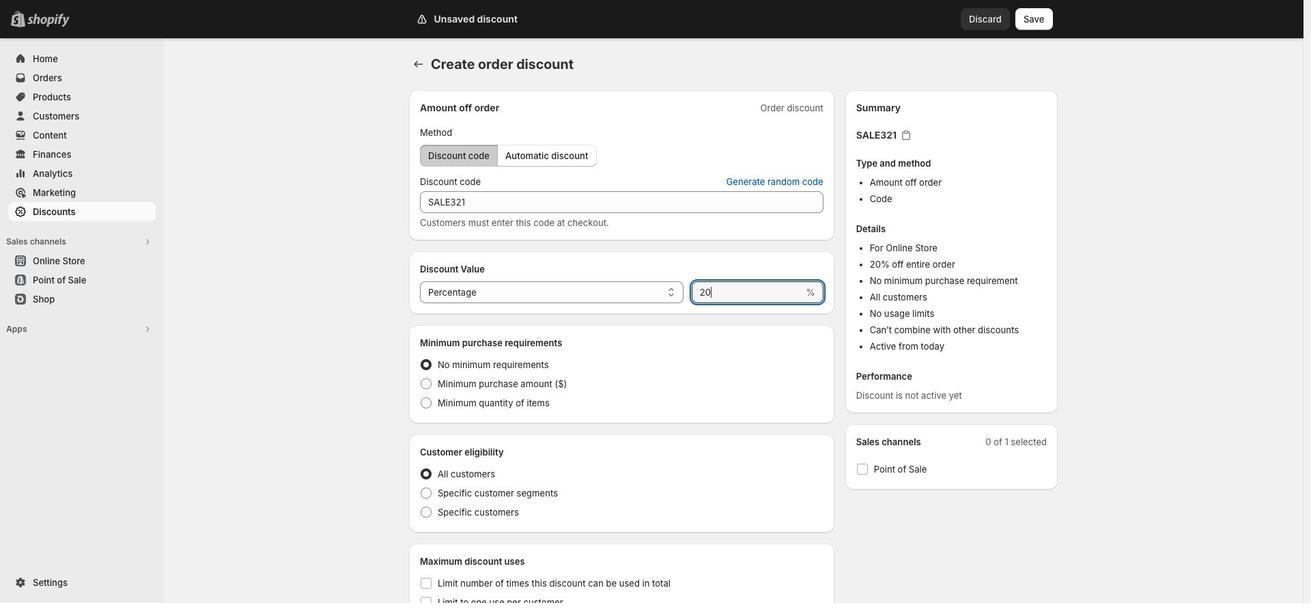 Task type: vqa. For each thing, say whether or not it's contained in the screenshot.
'Shopify' image
yes



Task type: describe. For each thing, give the bounding box(es) containing it.
shopify image
[[27, 14, 70, 27]]



Task type: locate. For each thing, give the bounding box(es) containing it.
None text field
[[420, 191, 824, 213], [692, 281, 804, 303], [420, 191, 824, 213], [692, 281, 804, 303]]



